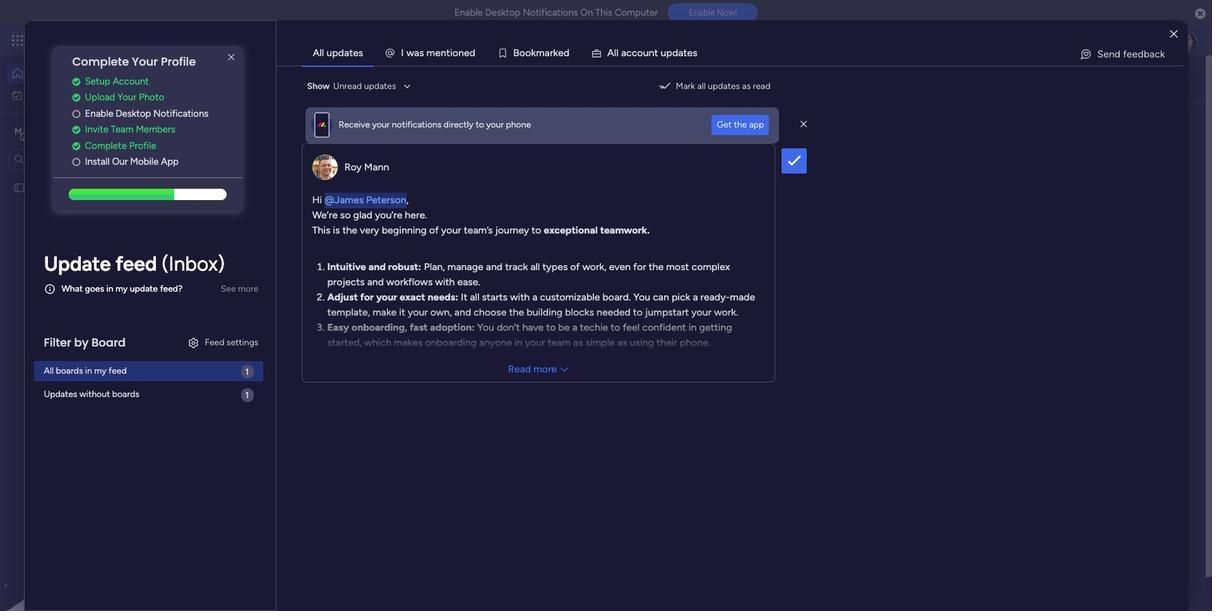 Task type: locate. For each thing, give the bounding box(es) containing it.
intuitive
[[327, 261, 366, 273]]

0 horizontal spatial of
[[429, 224, 439, 236]]

feed
[[116, 252, 157, 276], [292, 327, 316, 340], [109, 366, 127, 377]]

all for all boards in my feed
[[44, 366, 54, 377]]

all up the updates
[[44, 366, 54, 377]]

your down have
[[525, 336, 545, 348]]

0 horizontal spatial my
[[94, 366, 106, 377]]

feed
[[205, 337, 224, 348]]

unread
[[333, 81, 362, 92]]

4 e from the left
[[687, 47, 693, 59]]

enable now! button
[[668, 3, 758, 22]]

1 horizontal spatial mann
[[364, 161, 389, 173]]

read more
[[508, 363, 557, 375]]

work right component image
[[265, 277, 284, 288]]

a right a
[[621, 47, 627, 59]]

m for a
[[536, 47, 545, 59]]

1 o from the left
[[453, 47, 459, 59]]

all right track
[[531, 261, 540, 273]]

all for all updates
[[313, 47, 324, 59]]

0 horizontal spatial this
[[312, 224, 331, 236]]

boards right without on the bottom of page
[[112, 389, 139, 400]]

my up without on the bottom of page
[[94, 366, 106, 377]]

1 t from the left
[[446, 47, 450, 59]]

see more
[[221, 283, 259, 294]]

4 o from the left
[[638, 47, 643, 59]]

1 vertical spatial you
[[478, 321, 495, 333]]

james!
[[285, 67, 314, 77]]

0 vertical spatial workspaces
[[426, 79, 480, 91]]

to left be
[[546, 321, 556, 333]]

desktop for enable desktop notifications on this computer
[[485, 7, 521, 18]]

workspaces up workspace icon
[[270, 500, 332, 514]]

check circle image left the invite
[[72, 125, 80, 135]]

0 vertical spatial this
[[596, 7, 613, 18]]

0 horizontal spatial my
[[28, 89, 40, 100]]

1 u from the left
[[643, 47, 649, 59]]

n left p
[[649, 47, 655, 59]]

0 vertical spatial (inbox)
[[162, 252, 225, 276]]

roy right roy mann icon
[[296, 369, 312, 380]]

a right p
[[679, 47, 684, 59]]

mark
[[676, 81, 695, 92]]

1 for updates without boards
[[245, 390, 249, 401]]

(inbox) down template,
[[318, 327, 356, 340]]

notifications left on
[[523, 7, 578, 18]]

1 vertical spatial all
[[531, 261, 540, 273]]

0 horizontal spatial boards
[[56, 366, 83, 377]]

close recently visited image
[[233, 128, 248, 143]]

enable inside button
[[689, 8, 715, 18]]

m for e
[[427, 47, 435, 59]]

get
[[717, 119, 732, 130]]

the inside get the app button
[[734, 119, 747, 130]]

2 check circle image from the top
[[72, 93, 80, 103]]

1 horizontal spatial roy mann
[[344, 161, 389, 173]]

test list box
[[0, 174, 161, 369]]

notifications for enable desktop notifications on this computer
[[523, 7, 578, 18]]

0 vertical spatial my
[[28, 89, 40, 100]]

workflows
[[387, 276, 433, 288]]

public board image
[[13, 182, 25, 194]]

1 vertical spatial 1
[[245, 367, 249, 378]]

lottie animation image
[[0, 484, 161, 611]]

2 c from the left
[[632, 47, 638, 59]]

1 vertical spatial this
[[312, 224, 331, 236]]

2 horizontal spatial as
[[742, 81, 751, 92]]

mann
[[364, 161, 389, 173], [314, 369, 338, 380]]

more inside the see more button
[[238, 283, 259, 294]]

workspace selection element
[[12, 124, 105, 141]]

1 m from the left
[[427, 47, 435, 59]]

and down it
[[455, 306, 471, 318]]

1 horizontal spatial with
[[510, 291, 530, 303]]

main right ">"
[[348, 277, 367, 288]]

more inside read more button
[[534, 363, 557, 375]]

main
[[29, 125, 51, 137], [348, 277, 367, 288]]

notifications for enable desktop notifications
[[153, 108, 209, 119]]

2 see from the top
[[221, 283, 236, 294]]

of inside hi @james peterson , we're so glad you're here. this is the very beginning of your team's journey to exceptional teamwork.
[[429, 224, 439, 236]]

0 vertical spatial roy mann
[[344, 161, 389, 173]]

home
[[29, 68, 53, 78]]

1 vertical spatial of
[[571, 261, 580, 273]]

0 vertical spatial with
[[435, 276, 455, 288]]

my for my workspaces
[[251, 500, 267, 514]]

this left is on the left of page
[[312, 224, 331, 236]]

0 horizontal spatial roy mann
[[296, 369, 338, 380]]

0 horizontal spatial you
[[478, 321, 495, 333]]

2 vertical spatial work
[[265, 277, 284, 288]]

your down account
[[117, 92, 137, 103]]

you
[[634, 291, 651, 303], [478, 321, 495, 333]]

circle o image
[[72, 109, 80, 119], [72, 157, 80, 167]]

management up "complete your profile"
[[127, 33, 196, 47]]

it all starts with a customizable board. you can pick a ready-made template, make it your own, and choose the building blocks needed to jumpstart your work.
[[327, 291, 756, 318]]

feed left easy
[[292, 327, 316, 340]]

u left p
[[643, 47, 649, 59]]

2 check circle image from the top
[[72, 141, 80, 151]]

update feed (inbox) down template,
[[251, 327, 356, 340]]

access
[[255, 79, 286, 91]]

a
[[414, 47, 419, 59], [545, 47, 550, 59], [621, 47, 627, 59], [679, 47, 684, 59], [533, 291, 538, 303], [693, 291, 698, 303], [573, 321, 578, 333]]

3 n from the left
[[649, 47, 655, 59]]

recently
[[251, 129, 297, 143]]

all inside 'button'
[[698, 81, 706, 92]]

this right on
[[596, 7, 613, 18]]

3 d from the left
[[673, 47, 679, 59]]

manage
[[448, 261, 484, 273]]

d right r on the left top of page
[[564, 47, 570, 59]]

s right w
[[419, 47, 424, 59]]

very
[[360, 224, 379, 236]]

1 horizontal spatial roy
[[344, 161, 362, 173]]

m left i
[[427, 47, 435, 59]]

to down needed
[[611, 321, 621, 333]]

all right it
[[470, 291, 480, 303]]

update feed (inbox) up update
[[44, 252, 225, 276]]

1 e from the left
[[435, 47, 441, 59]]

check circle image up 'search in workspace' field
[[72, 141, 80, 151]]

main workspace
[[29, 125, 104, 137]]

0 vertical spatial for
[[634, 261, 647, 273]]

1 horizontal spatial desktop
[[485, 7, 521, 18]]

0 horizontal spatial with
[[435, 276, 455, 288]]

1 circle o image from the top
[[72, 109, 80, 119]]

1 horizontal spatial all
[[313, 47, 324, 59]]

component image
[[249, 276, 260, 287]]

1 vertical spatial lottie animation element
[[0, 484, 161, 611]]

check circle image inside invite team members link
[[72, 125, 80, 135]]

as left read
[[742, 81, 751, 92]]

1 vertical spatial roy mann
[[296, 369, 338, 380]]

circle o image inside enable desktop notifications link
[[72, 109, 80, 119]]

1 vertical spatial profile
[[129, 140, 156, 151]]

@james
[[325, 194, 364, 206]]

for right even
[[634, 261, 647, 273]]

enable left now!
[[689, 8, 715, 18]]

complete
[[72, 54, 129, 69], [85, 140, 127, 151]]

check circle image left setup
[[72, 77, 80, 86]]

complete profile link
[[72, 139, 243, 153]]

0 horizontal spatial test
[[30, 182, 46, 193]]

see left component image
[[221, 283, 236, 294]]

hi
[[312, 194, 322, 206]]

updates right unread
[[364, 81, 396, 92]]

work up "complete your profile"
[[102, 33, 125, 47]]

check circle image
[[72, 77, 80, 86], [72, 93, 80, 103]]

n left i
[[441, 47, 446, 59]]

profile up setup account link
[[161, 54, 196, 69]]

1 horizontal spatial all
[[531, 261, 540, 273]]

0 vertical spatial m
[[15, 126, 22, 137]]

1 vertical spatial update feed (inbox)
[[251, 327, 356, 340]]

1 horizontal spatial my
[[116, 284, 128, 295]]

0 vertical spatial complete
[[72, 54, 129, 69]]

complete up setup
[[72, 54, 129, 69]]

my for update
[[116, 284, 128, 295]]

all
[[698, 81, 706, 92], [531, 261, 540, 273], [470, 291, 480, 303]]

recent
[[311, 79, 341, 91]]

see inside button
[[221, 283, 236, 294]]

your left the team's
[[441, 224, 462, 236]]

t right w
[[446, 47, 450, 59]]

and inside good afternoon, james! quickly access your recent boards, inbox and workspaces
[[407, 79, 424, 91]]

lottie animation element
[[609, 56, 964, 104], [0, 484, 161, 611]]

work for my
[[42, 89, 61, 100]]

0 horizontal spatial desktop
[[116, 108, 151, 119]]

check circle image inside setup account link
[[72, 77, 80, 86]]

b o o k m a r k e d
[[513, 47, 570, 59]]

workspace image
[[12, 125, 25, 139]]

1 check circle image from the top
[[72, 125, 80, 135]]

enable down upload
[[85, 108, 113, 119]]

0 horizontal spatial enable
[[85, 108, 113, 119]]

dapulse x slim image up good
[[224, 50, 239, 65]]

m inside workspace icon
[[263, 543, 275, 561]]

1 horizontal spatial boards
[[112, 389, 139, 400]]

my for feed
[[94, 366, 106, 377]]

1 horizontal spatial enable
[[455, 7, 483, 18]]

1 horizontal spatial t
[[655, 47, 658, 59]]

profile
[[161, 54, 196, 69], [129, 140, 156, 151]]

circle o image inside install our mobile app link
[[72, 157, 80, 167]]

0 vertical spatial test
[[30, 182, 46, 193]]

teamwork.
[[600, 224, 650, 236]]

see plans button
[[204, 31, 265, 50]]

check circle image inside complete profile link
[[72, 141, 80, 151]]

you inside you don't have to be a techie to feel confident in getting started, which makes onboarding anyone in your team as simple as using their phone.
[[478, 321, 495, 333]]

1 vertical spatial all
[[44, 366, 54, 377]]

updates inside 'button'
[[708, 81, 740, 92]]

0 horizontal spatial dapulse x slim image
[[224, 50, 239, 65]]

0 vertical spatial notifications
[[523, 7, 578, 18]]

profile up 'mobile'
[[129, 140, 156, 151]]

2 circle o image from the top
[[72, 157, 80, 167]]

feedback
[[1124, 48, 1166, 60]]

0 vertical spatial check circle image
[[72, 77, 80, 86]]

fast
[[410, 321, 428, 333]]

management left ">"
[[286, 277, 338, 288]]

0 horizontal spatial updates
[[327, 47, 363, 59]]

work inside 'button'
[[42, 89, 61, 100]]

1 vertical spatial complete
[[85, 140, 127, 151]]

check circle image for setup
[[72, 77, 80, 86]]

updates for mark
[[708, 81, 740, 92]]

2 horizontal spatial t
[[684, 47, 687, 59]]

0 vertical spatial of
[[429, 224, 439, 236]]

team
[[548, 336, 571, 348]]

0 vertical spatial update feed (inbox)
[[44, 252, 225, 276]]

of left work,
[[571, 261, 580, 273]]

1 vertical spatial (inbox)
[[318, 327, 356, 340]]

boards up the updates
[[56, 366, 83, 377]]

1 horizontal spatial main
[[348, 277, 367, 288]]

even
[[609, 261, 631, 273]]

2 s from the left
[[693, 47, 698, 59]]

enable now!
[[689, 8, 737, 18]]

1 vertical spatial see
[[221, 283, 236, 294]]

and left track
[[486, 261, 503, 273]]

all for starts
[[470, 291, 480, 303]]

s right p
[[693, 47, 698, 59]]

projects
[[327, 276, 365, 288]]

1 horizontal spatial lottie animation element
[[609, 56, 964, 104]]

can
[[653, 291, 669, 303]]

your down james!
[[288, 79, 309, 91]]

1 horizontal spatial workspaces
[[426, 79, 480, 91]]

2 vertical spatial all
[[470, 291, 480, 303]]

0 horizontal spatial all
[[470, 291, 480, 303]]

workspaces inside good afternoon, james! quickly access your recent boards, inbox and workspaces
[[426, 79, 480, 91]]

r
[[550, 47, 553, 59]]

complete your profile
[[72, 54, 196, 69]]

dapulse x slim image
[[224, 50, 239, 65], [801, 118, 807, 130]]

1 vertical spatial your
[[117, 92, 137, 103]]

see for see plans
[[221, 35, 236, 45]]

enable up i w a s m e n t i o n e d at the top of page
[[455, 7, 483, 18]]

upload your photo link
[[72, 91, 243, 105]]

with inside plan, manage and track all types of work, even for the most complex projects and workflows with ease.
[[435, 276, 455, 288]]

the right get
[[734, 119, 747, 130]]

all up james!
[[313, 47, 324, 59]]

1 horizontal spatial of
[[571, 261, 580, 273]]

mann down started,
[[314, 369, 338, 380]]

this inside hi @james peterson , we're so glad you're here. this is the very beginning of your team's journey to exceptional teamwork.
[[312, 224, 331, 236]]

1 horizontal spatial m
[[263, 543, 275, 561]]

feed up update
[[116, 252, 157, 276]]

my left update
[[116, 284, 128, 295]]

the up don't
[[509, 306, 524, 318]]

3 t from the left
[[684, 47, 687, 59]]

0 horizontal spatial workspaces
[[270, 500, 332, 514]]

management
[[127, 33, 196, 47], [286, 277, 338, 288]]

check circle image for invite
[[72, 125, 80, 135]]

updates
[[327, 47, 363, 59], [364, 81, 396, 92], [708, 81, 740, 92]]

0 horizontal spatial u
[[643, 47, 649, 59]]

1
[[366, 328, 370, 339], [245, 367, 249, 378], [245, 390, 249, 401]]

as right the team at the left bottom
[[573, 336, 583, 348]]

boards
[[56, 366, 83, 377], [112, 389, 139, 400]]

t right p
[[684, 47, 687, 59]]

2 n from the left
[[459, 47, 464, 59]]

1 horizontal spatial update
[[251, 327, 289, 340]]

of right beginning
[[429, 224, 439, 236]]

plan, manage and track all types of work, even for the most complex projects and workflows with ease.
[[327, 261, 730, 288]]

work,
[[583, 261, 607, 273]]

2 horizontal spatial enable
[[689, 8, 715, 18]]

o right b
[[526, 47, 531, 59]]

feed down board
[[109, 366, 127, 377]]

t
[[446, 47, 450, 59], [655, 47, 658, 59], [684, 47, 687, 59]]

d for i w a s m e n t i o n e d
[[470, 47, 476, 59]]

3 e from the left
[[558, 47, 564, 59]]

workspaces down i
[[426, 79, 480, 91]]

with down plan, manage and track all types of work, even for the most complex projects and workflows with ease.
[[510, 291, 530, 303]]

a inside you don't have to be a techie to feel confident in getting started, which makes onboarding anyone in your team as simple as using their phone.
[[573, 321, 578, 333]]

the left most
[[649, 261, 664, 273]]

workspace up 'search in workspace' field
[[54, 125, 104, 137]]

choose
[[474, 306, 507, 318]]

e right p
[[687, 47, 693, 59]]

all inside it all starts with a customizable board. you can pick a ready-made template, make it your own, and choose the building blocks needed to jumpstart your work.
[[470, 291, 480, 303]]

option
[[0, 176, 161, 179]]

1 vertical spatial management
[[286, 277, 338, 288]]

1 see from the top
[[221, 35, 236, 45]]

all updates
[[313, 47, 363, 59]]

my up workspace icon
[[251, 500, 267, 514]]

2 m from the left
[[536, 47, 545, 59]]

on
[[581, 7, 593, 18]]

template,
[[327, 306, 370, 318]]

1 horizontal spatial work
[[102, 33, 125, 47]]

l
[[614, 47, 617, 59], [617, 47, 619, 59]]

check circle image for upload
[[72, 93, 80, 103]]

0 horizontal spatial for
[[360, 291, 374, 303]]

check circle image
[[72, 125, 80, 135], [72, 141, 80, 151]]

i
[[450, 47, 453, 59]]

as
[[742, 81, 751, 92], [573, 336, 583, 348], [618, 336, 628, 348]]

0 vertical spatial 1
[[366, 328, 370, 339]]

phone.
[[680, 336, 711, 348]]

read
[[753, 81, 771, 92]]

m left r on the left top of page
[[536, 47, 545, 59]]

m left 'main workspace'
[[15, 126, 22, 137]]

your for profile
[[132, 54, 158, 69]]

0 horizontal spatial d
[[470, 47, 476, 59]]

main inside workspace selection element
[[29, 125, 51, 137]]

notifications
[[392, 119, 442, 130]]

notifications down the upload your photo link
[[153, 108, 209, 119]]

makes
[[394, 336, 423, 348]]

receive
[[339, 119, 370, 130]]

d up mark
[[673, 47, 679, 59]]

1 vertical spatial work
[[42, 89, 61, 100]]

0 horizontal spatial management
[[127, 33, 196, 47]]

complete for complete profile
[[85, 140, 127, 151]]

to inside it all starts with a customizable board. you can pick a ready-made template, make it your own, and choose the building blocks needed to jumpstart your work.
[[633, 306, 643, 318]]

my inside 'button'
[[28, 89, 40, 100]]

more up the close update feed (inbox) image
[[238, 283, 259, 294]]

our
[[112, 156, 128, 168]]

1 horizontal spatial you
[[634, 291, 651, 303]]

enable desktop notifications on this computer
[[455, 7, 658, 18]]

1 k from the left
[[531, 47, 536, 59]]

your
[[132, 54, 158, 69], [117, 92, 137, 103]]

desktop for enable desktop notifications
[[116, 108, 151, 119]]

to up "feel"
[[633, 306, 643, 318]]

made
[[730, 291, 756, 303]]

1 vertical spatial check circle image
[[72, 93, 80, 103]]

dapulse x slim image right app
[[801, 118, 807, 130]]

all
[[313, 47, 324, 59], [44, 366, 54, 377]]

complete for complete your profile
[[72, 54, 129, 69]]

test inside list box
[[30, 182, 46, 193]]

1 d from the left
[[470, 47, 476, 59]]

2 k from the left
[[553, 47, 558, 59]]

your up setup account link
[[132, 54, 158, 69]]

with inside it all starts with a customizable board. you can pick a ready-made template, make it your own, and choose the building blocks needed to jumpstart your work.
[[510, 291, 530, 303]]

the right is on the left of page
[[343, 224, 358, 236]]

0 vertical spatial more
[[238, 283, 259, 294]]

0 horizontal spatial t
[[446, 47, 450, 59]]

e right r on the left top of page
[[558, 47, 564, 59]]

check circle image left upload
[[72, 93, 80, 103]]

0 vertical spatial you
[[634, 291, 651, 303]]

as down "feel"
[[618, 336, 628, 348]]

updates
[[44, 389, 77, 400]]

install
[[85, 156, 110, 168]]

0 vertical spatial mann
[[364, 161, 389, 173]]

ready-
[[701, 291, 730, 303]]

beginning
[[382, 224, 427, 236]]

see inside button
[[221, 35, 236, 45]]

1 vertical spatial m
[[263, 543, 275, 561]]

and right inbox
[[407, 79, 424, 91]]

1 vertical spatial roy
[[296, 369, 312, 380]]

tab list
[[302, 40, 1183, 66]]

desktop up invite team members
[[116, 108, 151, 119]]

1 vertical spatial more
[[534, 363, 557, 375]]

all inside plan, manage and track all types of work, even for the most complex projects and workflows with ease.
[[531, 261, 540, 273]]

check circle image inside the upload your photo link
[[72, 93, 80, 103]]

starts
[[482, 291, 508, 303]]

t left p
[[655, 47, 658, 59]]

you left can
[[634, 291, 651, 303]]

2 e from the left
[[464, 47, 470, 59]]

roy mann up @james peterson "link"
[[344, 161, 389, 173]]

c
[[627, 47, 632, 59], [632, 47, 638, 59]]

o left p
[[638, 47, 643, 59]]

feel
[[623, 321, 640, 333]]

circle o image for enable
[[72, 109, 80, 119]]

2 u from the left
[[661, 47, 667, 59]]

1 horizontal spatial workspace
[[369, 277, 412, 288]]

m inside workspace image
[[15, 126, 22, 137]]

roy mann right roy mann icon
[[296, 369, 338, 380]]

enable for enable now!
[[689, 8, 715, 18]]

1 vertical spatial notifications
[[153, 108, 209, 119]]

all inside tab list
[[313, 47, 324, 59]]

their
[[657, 336, 678, 348]]

all right mark
[[698, 81, 706, 92]]

1 check circle image from the top
[[72, 77, 80, 86]]

e right i
[[464, 47, 470, 59]]

all boards in my feed
[[44, 366, 127, 377]]

onboarding
[[425, 336, 477, 348]]

mann up peterson
[[364, 161, 389, 173]]

n
[[441, 47, 446, 59], [459, 47, 464, 59], [649, 47, 655, 59]]

0 vertical spatial circle o image
[[72, 109, 80, 119]]

in
[[106, 284, 113, 295], [689, 321, 697, 333], [515, 336, 523, 348], [85, 366, 92, 377]]

1 horizontal spatial d
[[564, 47, 570, 59]]

0 vertical spatial boards
[[56, 366, 83, 377]]



Task type: describe. For each thing, give the bounding box(es) containing it.
a up building
[[533, 291, 538, 303]]

upload
[[85, 92, 115, 103]]

0 vertical spatial management
[[127, 33, 196, 47]]

2 l from the left
[[617, 47, 619, 59]]

0 horizontal spatial lottie animation element
[[0, 484, 161, 611]]

enable for enable desktop notifications
[[85, 108, 113, 119]]

1 horizontal spatial test
[[267, 256, 287, 268]]

track
[[505, 261, 528, 273]]

you inside it all starts with a customizable board. you can pick a ready-made template, make it your own, and choose the building blocks needed to jumpstart your work.
[[634, 291, 651, 303]]

confident
[[643, 321, 686, 333]]

show unread updates
[[307, 81, 396, 92]]

d for a l l a c c o u n t u p d a t e s
[[673, 47, 679, 59]]

1 vertical spatial feed
[[292, 327, 316, 340]]

filter
[[44, 335, 71, 350]]

workspace image
[[254, 537, 284, 567]]

your inside you don't have to be a techie to feel confident in getting started, which makes onboarding anyone in your team as simple as using their phone.
[[525, 336, 545, 348]]

p
[[667, 47, 673, 59]]

recently visited
[[251, 129, 335, 143]]

send
[[1098, 48, 1121, 60]]

3 o from the left
[[526, 47, 531, 59]]

jumpstart
[[646, 306, 689, 318]]

0 horizontal spatial mann
[[314, 369, 338, 380]]

james peterson image
[[1177, 30, 1198, 51]]

read
[[508, 363, 531, 375]]

mark all updates as read
[[676, 81, 771, 92]]

hi @james peterson , we're so glad you're here. this is the very beginning of your team's journey to exceptional teamwork.
[[312, 194, 650, 236]]

here.
[[405, 209, 427, 221]]

a right b
[[545, 47, 550, 59]]

circle o image for install
[[72, 157, 80, 167]]

update
[[130, 284, 158, 295]]

upload your photo
[[85, 92, 164, 103]]

your inside hi @james peterson , we're so glad you're here. this is the very beginning of your team's journey to exceptional teamwork.
[[441, 224, 462, 236]]

0 vertical spatial workspace
[[54, 125, 104, 137]]

all for updates
[[698, 81, 706, 92]]

1 vertical spatial boards
[[112, 389, 139, 400]]

started,
[[327, 336, 362, 348]]

don't
[[497, 321, 520, 333]]

you don't have to be a techie to feel confident in getting started, which makes onboarding anyone in your team as simple as using their phone.
[[327, 321, 732, 348]]

1 vertical spatial workspace
[[369, 277, 412, 288]]

own,
[[431, 306, 452, 318]]

getting
[[699, 321, 732, 333]]

feed settings
[[205, 337, 259, 348]]

you're
[[375, 209, 403, 221]]

inbox
[[379, 79, 404, 91]]

receive your notifications directly to your phone
[[339, 119, 531, 130]]

directly
[[444, 119, 474, 130]]

1 vertical spatial dapulse x slim image
[[801, 118, 807, 130]]

my work button
[[8, 85, 136, 105]]

using
[[630, 336, 654, 348]]

what goes in my update feed?
[[62, 284, 183, 295]]

b
[[513, 47, 520, 59]]

simple
[[586, 336, 615, 348]]

needed
[[597, 306, 631, 318]]

the inside plan, manage and track all types of work, even for the most complex projects and workflows with ease.
[[649, 261, 664, 273]]

in up updates without boards
[[85, 366, 92, 377]]

close image
[[1171, 29, 1178, 39]]

your down ready-
[[692, 306, 712, 318]]

invite team members
[[85, 124, 175, 135]]

filter by board
[[44, 335, 126, 350]]

2 vertical spatial feed
[[109, 366, 127, 377]]

needs:
[[428, 291, 459, 303]]

building
[[527, 306, 563, 318]]

invite team members link
[[72, 123, 243, 137]]

customizable
[[540, 291, 600, 303]]

app
[[750, 119, 765, 130]]

the inside hi @james peterson , we're so glad you're here. this is the very beginning of your team's journey to exceptional teamwork.
[[343, 224, 358, 236]]

plan,
[[424, 261, 445, 273]]

a
[[608, 47, 614, 59]]

a right i
[[414, 47, 419, 59]]

your right receive
[[372, 119, 390, 130]]

team's
[[464, 224, 493, 236]]

photo
[[139, 92, 164, 103]]

we're
[[312, 209, 338, 221]]

make
[[373, 306, 397, 318]]

and down intuitive and robust:
[[367, 276, 384, 288]]

a right pick
[[693, 291, 698, 303]]

easy
[[327, 321, 349, 333]]

2 t from the left
[[655, 47, 658, 59]]

and left the add to favorites image
[[369, 261, 386, 273]]

see plans
[[221, 35, 259, 45]]

2 horizontal spatial work
[[265, 277, 284, 288]]

afternoon,
[[242, 67, 283, 77]]

of inside plan, manage and track all types of work, even for the most complex projects and workflows with ease.
[[571, 261, 580, 273]]

to inside hi @james peterson , we're so glad you're here. this is the very beginning of your team's journey to exceptional teamwork.
[[532, 224, 542, 236]]

2 o from the left
[[520, 47, 526, 59]]

blocks
[[565, 306, 594, 318]]

by
[[74, 335, 89, 350]]

1 horizontal spatial as
[[618, 336, 628, 348]]

so
[[340, 209, 351, 221]]

your for photo
[[117, 92, 137, 103]]

setup
[[85, 76, 110, 87]]

to right directly
[[476, 119, 484, 130]]

1 vertical spatial workspaces
[[270, 500, 332, 514]]

apps image
[[1074, 34, 1087, 47]]

close update feed (inbox) image
[[233, 326, 248, 341]]

onboarding,
[[352, 321, 408, 333]]

dapulse close image
[[1196, 8, 1206, 20]]

visited
[[300, 129, 335, 143]]

your inside good afternoon, james! quickly access your recent boards, inbox and workspaces
[[288, 79, 309, 91]]

feed settings button
[[182, 333, 264, 353]]

monday
[[56, 33, 100, 47]]

in up phone.
[[689, 321, 697, 333]]

2 d from the left
[[564, 47, 570, 59]]

0 vertical spatial roy
[[344, 161, 362, 173]]

as inside mark all updates as read 'button'
[[742, 81, 751, 92]]

more for see more
[[238, 283, 259, 294]]

updates inside tab list
[[327, 47, 363, 59]]

0 vertical spatial dapulse x slim image
[[224, 50, 239, 65]]

pick
[[672, 291, 691, 303]]

most
[[666, 261, 689, 273]]

more for read more
[[534, 363, 557, 375]]

in right goes
[[106, 284, 113, 295]]

1 l from the left
[[614, 47, 617, 59]]

1 s from the left
[[419, 47, 424, 59]]

0 vertical spatial feed
[[116, 252, 157, 276]]

1 for all boards in my feed
[[245, 367, 249, 378]]

tab list containing all updates
[[302, 40, 1183, 66]]

0 horizontal spatial as
[[573, 336, 583, 348]]

1 n from the left
[[441, 47, 446, 59]]

add to favorites image
[[395, 256, 408, 269]]

get the app button
[[712, 115, 770, 135]]

send feedback button
[[1075, 44, 1171, 64]]

the inside it all starts with a customizable board. you can pick a ready-made template, make it your own, and choose the building blocks needed to jumpstart your work.
[[509, 306, 524, 318]]

1 horizontal spatial (inbox)
[[318, 327, 356, 340]]

quickly
[[218, 79, 252, 91]]

1 horizontal spatial update feed (inbox)
[[251, 327, 356, 340]]

now!
[[717, 8, 737, 18]]

for inside plan, manage and track all types of work, even for the most complex projects and workflows with ease.
[[634, 261, 647, 273]]

m for workspace image
[[15, 126, 22, 137]]

roy mann image
[[263, 369, 288, 395]]

my for my work
[[28, 89, 40, 100]]

w
[[407, 47, 414, 59]]

which
[[364, 336, 392, 348]]

0 vertical spatial lottie animation element
[[609, 56, 964, 104]]

1 horizontal spatial this
[[596, 7, 613, 18]]

1 vertical spatial main
[[348, 277, 367, 288]]

work management > main workspace
[[265, 277, 412, 288]]

m button
[[241, 525, 578, 580]]

see for see more
[[221, 283, 236, 294]]

check circle image for complete
[[72, 141, 80, 151]]

goes
[[85, 284, 104, 295]]

enable desktop notifications
[[85, 108, 209, 119]]

be
[[559, 321, 570, 333]]

0 horizontal spatial update feed (inbox)
[[44, 252, 225, 276]]

select product image
[[11, 34, 24, 47]]

setup account link
[[72, 74, 243, 89]]

updates without boards
[[44, 389, 139, 400]]

work for monday
[[102, 33, 125, 47]]

your up fast
[[408, 306, 428, 318]]

your up make
[[376, 291, 397, 303]]

Search in workspace field
[[27, 152, 105, 166]]

complete profile
[[85, 140, 156, 151]]

settings
[[227, 337, 259, 348]]

adjust
[[327, 291, 358, 303]]

m for workspace icon
[[263, 543, 275, 561]]

0 vertical spatial update
[[44, 252, 111, 276]]

home button
[[8, 63, 136, 83]]

get the app
[[717, 119, 765, 130]]

updates for show
[[364, 81, 396, 92]]

0 horizontal spatial roy
[[296, 369, 312, 380]]

types
[[543, 261, 568, 273]]

intuitive and robust:
[[327, 261, 422, 273]]

my workspaces
[[251, 500, 332, 514]]

your left phone
[[486, 119, 504, 130]]

app
[[161, 156, 179, 168]]

1 c from the left
[[627, 47, 632, 59]]

and inside it all starts with a customizable board. you can pick a ready-made template, make it your own, and choose the building blocks needed to jumpstart your work.
[[455, 306, 471, 318]]

enable for enable desktop notifications on this computer
[[455, 7, 483, 18]]

in down don't
[[515, 336, 523, 348]]

1 horizontal spatial profile
[[161, 54, 196, 69]]

what
[[62, 284, 83, 295]]



Task type: vqa. For each thing, say whether or not it's contained in the screenshot.
"Activity Log" in the top of the page
no



